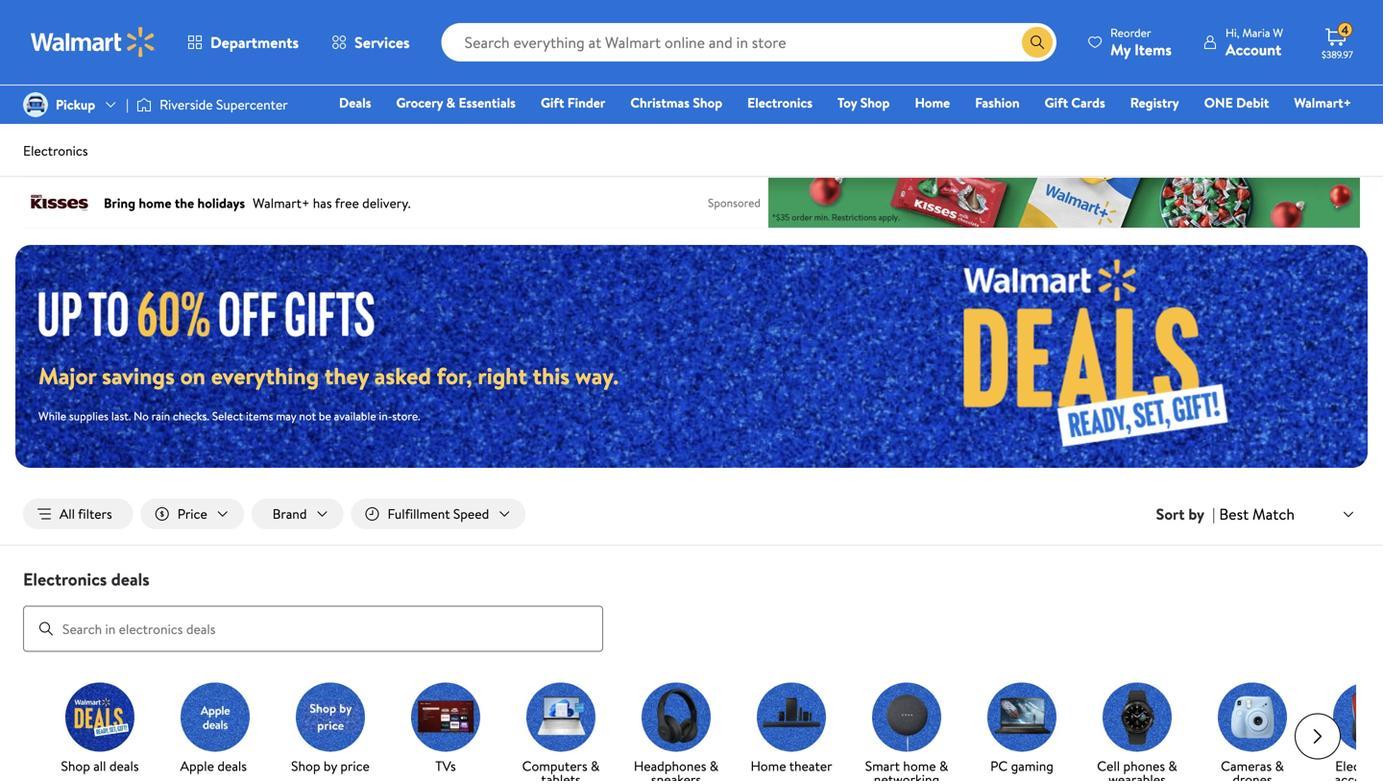 Task type: vqa. For each thing, say whether or not it's contained in the screenshot.
Home for Home
yes



Task type: describe. For each thing, give the bounding box(es) containing it.
not
[[299, 408, 316, 424]]

they
[[325, 360, 369, 392]]

best match
[[1220, 503, 1295, 525]]

home theater link
[[742, 683, 842, 777]]

one debit
[[1205, 93, 1270, 112]]

grocery & essentials
[[396, 93, 516, 112]]

$389.97
[[1322, 48, 1354, 61]]

tvs image
[[411, 683, 480, 752]]

electronics accessories image
[[1334, 683, 1384, 752]]

pc
[[991, 757, 1008, 776]]

everything
[[211, 360, 319, 392]]

shop by price
[[291, 757, 370, 776]]

may
[[276, 408, 296, 424]]

services
[[355, 32, 410, 53]]

fulfillment
[[388, 505, 450, 523]]

wearables
[[1109, 770, 1166, 781]]

riverside
[[160, 95, 213, 114]]

registry link
[[1122, 92, 1188, 113]]

smart home & networking link
[[857, 683, 957, 781]]

by for sort
[[1189, 504, 1205, 525]]

Electronics deals search field
[[0, 568, 1384, 652]]

christmas shop link
[[622, 92, 731, 113]]

available
[[334, 408, 376, 424]]

sort
[[1157, 504, 1185, 525]]

tvs
[[436, 757, 456, 776]]

all
[[60, 505, 75, 523]]

in-
[[379, 408, 392, 424]]

smart home and networking image
[[873, 683, 942, 752]]

smart home & networking
[[866, 757, 949, 781]]

headphones & speakers link
[[627, 683, 726, 781]]

cell
[[1098, 757, 1121, 776]]

pc gaming link
[[972, 683, 1072, 777]]

filters
[[78, 505, 112, 523]]

brand
[[273, 505, 307, 523]]

walmart+ link
[[1286, 92, 1361, 113]]

account
[[1226, 39, 1282, 60]]

home for home
[[915, 93, 951, 112]]

smart
[[866, 757, 900, 776]]

cards
[[1072, 93, 1106, 112]]

Walmart Site-Wide search field
[[442, 23, 1057, 62]]

on
[[180, 360, 206, 392]]

soundbars image
[[757, 683, 826, 752]]

last.
[[111, 408, 131, 424]]

gift cards
[[1045, 93, 1106, 112]]

items
[[1135, 39, 1172, 60]]

price
[[341, 757, 370, 776]]

apple
[[180, 757, 214, 776]]

services button
[[315, 19, 426, 65]]

pc gaming
[[991, 757, 1054, 776]]

apple deals
[[180, 757, 250, 776]]

price
[[178, 505, 207, 523]]

| inside sort and filter section 'element'
[[1213, 504, 1216, 525]]

match
[[1253, 503, 1295, 525]]

& for grocery
[[446, 93, 456, 112]]

store.
[[392, 408, 420, 424]]

& for computers
[[591, 757, 600, 776]]

gift cards link
[[1036, 92, 1114, 113]]

debit
[[1237, 93, 1270, 112]]

departments
[[210, 32, 299, 53]]

no
[[134, 408, 149, 424]]

all filters button
[[23, 499, 133, 530]]

toy shop link
[[829, 92, 899, 113]]

my
[[1111, 39, 1131, 60]]

electronics deals
[[23, 568, 150, 592]]

tablets
[[541, 770, 581, 781]]

items
[[246, 408, 273, 424]]

cameras & drones link
[[1203, 683, 1303, 781]]

& for headphones
[[710, 757, 719, 776]]

cameras & drones
[[1222, 757, 1285, 781]]

hi,
[[1226, 25, 1240, 41]]



Task type: locate. For each thing, give the bounding box(es) containing it.
deals down the filters
[[111, 568, 150, 592]]

|
[[126, 95, 129, 114], [1213, 504, 1216, 525]]

electronics inside search box
[[23, 568, 107, 592]]

theater
[[790, 757, 833, 776]]

for,
[[437, 360, 472, 392]]

shop by price link
[[281, 683, 381, 777]]

& right home
[[940, 757, 949, 776]]

shop inside christmas shop link
[[693, 93, 723, 112]]

by inside sort and filter section 'element'
[[1189, 504, 1205, 525]]

4
[[1342, 22, 1349, 38]]

deals inside electronics deals search box
[[111, 568, 150, 592]]

right
[[478, 360, 527, 392]]

& inside cameras & drones
[[1276, 757, 1285, 776]]

& inside cell phones & wearables
[[1169, 757, 1178, 776]]

| left "best"
[[1213, 504, 1216, 525]]

deals right apple
[[217, 757, 247, 776]]

shop by price image
[[296, 683, 365, 752]]

0 horizontal spatial walmart black friday deals for days image
[[38, 289, 392, 337]]

walmart black friday deals for days image
[[842, 245, 1368, 468], [38, 289, 392, 337]]

deals for electronics deals
[[111, 568, 150, 592]]

electronics
[[748, 93, 813, 112], [23, 141, 88, 160], [23, 568, 107, 592]]

1 horizontal spatial gift
[[1045, 93, 1069, 112]]

toy
[[838, 93, 858, 112]]

shop inside shop by price link
[[291, 757, 320, 776]]

gift
[[541, 93, 564, 112], [1045, 93, 1069, 112]]

computers
[[522, 757, 588, 776]]

walmart+
[[1295, 93, 1352, 112]]

price button
[[141, 499, 244, 530]]

1 horizontal spatial walmart black friday deals for days image
[[842, 245, 1368, 468]]

asked
[[375, 360, 431, 392]]

best match button
[[1216, 501, 1361, 527]]

hi, maria w account
[[1226, 25, 1284, 60]]

drones
[[1233, 770, 1273, 781]]

major
[[38, 360, 96, 392]]

0 horizontal spatial home
[[751, 757, 787, 776]]

savings
[[102, 360, 175, 392]]

while supplies last. no rain checks. select items may not be available in-store.
[[38, 408, 420, 424]]

deals
[[339, 93, 371, 112]]

select
[[212, 408, 243, 424]]

0 vertical spatial electronics
[[748, 93, 813, 112]]

one
[[1205, 93, 1234, 112]]

shop inside the toy shop link
[[861, 93, 890, 112]]

christmas shop
[[631, 93, 723, 112]]

gaming
[[1012, 757, 1054, 776]]

shop left price
[[291, 757, 320, 776]]

gift left "finder"
[[541, 93, 564, 112]]

deals inside apple deals link
[[217, 757, 247, 776]]

w
[[1274, 25, 1284, 41]]

by for shop
[[324, 757, 337, 776]]

search icon image
[[1030, 35, 1046, 50]]

this
[[533, 360, 570, 392]]

cell phones and wearables g image
[[1103, 683, 1172, 752]]

home
[[904, 757, 937, 776]]

computers & tablets link
[[511, 683, 611, 781]]

& inside computers & tablets
[[591, 757, 600, 776]]

electronics left toy
[[748, 93, 813, 112]]

0 vertical spatial home
[[915, 93, 951, 112]]

1 vertical spatial by
[[324, 757, 337, 776]]

sort and filter section element
[[0, 483, 1384, 545]]

by left price
[[324, 757, 337, 776]]

1 vertical spatial |
[[1213, 504, 1216, 525]]

& right tablets
[[591, 757, 600, 776]]

home
[[915, 93, 951, 112], [751, 757, 787, 776]]

speakers
[[651, 770, 702, 781]]

&
[[446, 93, 456, 112], [591, 757, 600, 776], [710, 757, 719, 776], [940, 757, 949, 776], [1169, 757, 1178, 776], [1276, 757, 1285, 776]]

pc gaming image
[[988, 683, 1057, 752]]

fulfillment speed button
[[351, 499, 526, 530]]

0 vertical spatial by
[[1189, 504, 1205, 525]]

fulfillment speed
[[388, 505, 489, 523]]

& inside smart home & networking
[[940, 757, 949, 776]]

0 vertical spatial |
[[126, 95, 129, 114]]

supercenter
[[216, 95, 288, 114]]

by inside shop by price link
[[324, 757, 337, 776]]

gift finder link
[[532, 92, 614, 113]]

tvs link
[[396, 683, 496, 777]]

& right speakers
[[710, 757, 719, 776]]

0 horizontal spatial |
[[126, 95, 129, 114]]

registry
[[1131, 93, 1180, 112]]

sponsored
[[708, 195, 761, 211]]

reorder my items
[[1111, 25, 1172, 60]]

electronics for electronics link
[[748, 93, 813, 112]]

fashion
[[976, 93, 1020, 112]]

cameras
[[1222, 757, 1272, 776]]

shop all deals
[[61, 757, 139, 776]]

checks.
[[173, 408, 209, 424]]

major savings on everything they asked for, right this way.
[[38, 360, 619, 392]]

electronics for electronics deals
[[23, 568, 107, 592]]

electron link
[[1318, 683, 1384, 781]]

 image
[[23, 92, 48, 117]]

& right phones
[[1169, 757, 1178, 776]]

shop inside shop all deals link
[[61, 757, 90, 776]]

supplies
[[69, 408, 109, 424]]

finder
[[568, 93, 606, 112]]

shop right toy
[[861, 93, 890, 112]]

one debit link
[[1196, 92, 1278, 113]]

way.
[[576, 360, 619, 392]]

next slide for chipmodulewithimages list image
[[1295, 714, 1341, 760]]

& right "grocery"
[[446, 93, 456, 112]]

1 horizontal spatial by
[[1189, 504, 1205, 525]]

gift left cards
[[1045, 93, 1069, 112]]

Search search field
[[442, 23, 1057, 62]]

christmas
[[631, 93, 690, 112]]

& inside headphones & speakers
[[710, 757, 719, 776]]

1 vertical spatial electronics
[[23, 141, 88, 160]]

grocery & essentials link
[[388, 92, 525, 113]]

computers and tablets image
[[527, 683, 596, 752]]

home theater
[[751, 757, 833, 776]]

search image
[[38, 621, 54, 637]]

home left theater
[[751, 757, 787, 776]]

headphones and speakers image
[[642, 683, 711, 752]]

1 horizontal spatial |
[[1213, 504, 1216, 525]]

by right sort
[[1189, 504, 1205, 525]]

deals for apple deals
[[217, 757, 247, 776]]

deals right all
[[109, 757, 139, 776]]

& for cameras
[[1276, 757, 1285, 776]]

shop left all
[[61, 757, 90, 776]]

shop all deals link
[[50, 683, 150, 777]]

while
[[38, 408, 66, 424]]

departments button
[[171, 19, 315, 65]]

home left the fashion link
[[915, 93, 951, 112]]

0 horizontal spatial gift
[[541, 93, 564, 112]]

1 gift from the left
[[541, 93, 564, 112]]

electron
[[1335, 757, 1384, 781]]

electronics down pickup
[[23, 141, 88, 160]]

headphones & speakers
[[634, 757, 719, 781]]

speed
[[453, 505, 489, 523]]

home link
[[907, 92, 959, 113]]

maria
[[1243, 25, 1271, 41]]

2 vertical spatial electronics
[[23, 568, 107, 592]]

1 horizontal spatial home
[[915, 93, 951, 112]]

electronics up search icon
[[23, 568, 107, 592]]

apple deals image
[[181, 683, 250, 752]]

gift for gift cards
[[1045, 93, 1069, 112]]

home for home theater
[[751, 757, 787, 776]]

0 horizontal spatial by
[[324, 757, 337, 776]]

sort by |
[[1157, 504, 1216, 525]]

gift finder
[[541, 93, 606, 112]]

Search in electronics deals search field
[[23, 606, 603, 652]]

electronics link
[[739, 92, 822, 113]]

best
[[1220, 503, 1249, 525]]

headphones
[[634, 757, 707, 776]]

cell phones & wearables link
[[1088, 683, 1188, 781]]

& right "drones"
[[1276, 757, 1285, 776]]

shop all deals image
[[65, 683, 135, 752]]

cameras and drones image
[[1218, 683, 1288, 752]]

deals link
[[331, 92, 380, 113]]

grocery
[[396, 93, 443, 112]]

 image
[[137, 95, 152, 114]]

shop right christmas
[[693, 93, 723, 112]]

| right pickup
[[126, 95, 129, 114]]

shop
[[693, 93, 723, 112], [861, 93, 890, 112], [61, 757, 90, 776], [291, 757, 320, 776]]

essentials
[[459, 93, 516, 112]]

2 gift from the left
[[1045, 93, 1069, 112]]

deals inside shop all deals link
[[109, 757, 139, 776]]

gift for gift finder
[[541, 93, 564, 112]]

walmart image
[[31, 27, 156, 58]]

networking
[[874, 770, 940, 781]]

1 vertical spatial home
[[751, 757, 787, 776]]



